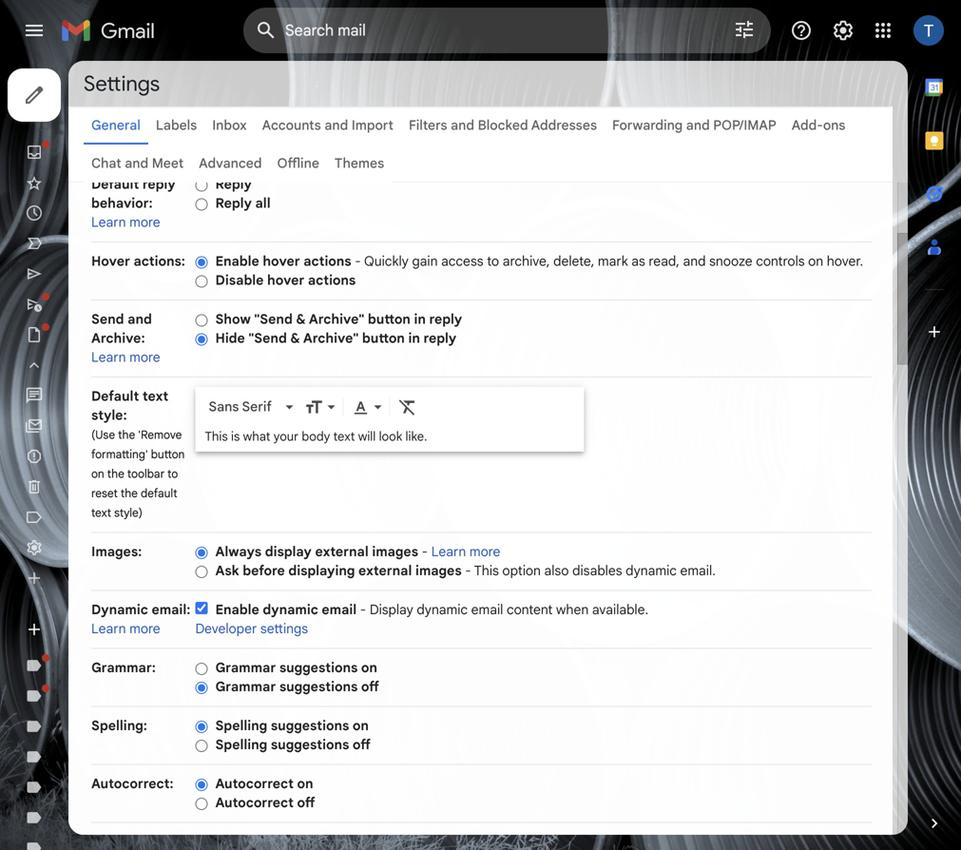 Task type: describe. For each thing, give the bounding box(es) containing it.
grammar for grammar suggestions off
[[215, 678, 276, 695]]

controls
[[756, 253, 805, 270]]

show
[[215, 311, 251, 328]]

themes
[[335, 155, 384, 172]]

quickly
[[364, 253, 409, 270]]

off for grammar suggestions off
[[361, 678, 379, 695]]

is
[[231, 429, 240, 444]]

spelling:
[[91, 717, 147, 734]]

display
[[265, 543, 312, 560]]

accounts and import
[[262, 117, 394, 134]]

0 horizontal spatial text
[[91, 506, 111, 520]]

add-ons link
[[792, 117, 846, 134]]

on down spelling suggestions off
[[297, 775, 313, 792]]

email.
[[680, 562, 716, 579]]

hover.
[[827, 253, 864, 270]]

forwarding and pop/imap
[[612, 117, 777, 134]]

1 vertical spatial images
[[416, 562, 462, 579]]

serif
[[242, 398, 272, 415]]

accounts
[[262, 117, 321, 134]]

0 horizontal spatial dynamic
[[263, 601, 318, 618]]

support image
[[790, 19, 813, 42]]

enable dynamic email - display dynamic email content when available. developer settings
[[195, 601, 649, 637]]

to inside default text style: (use the 'remove formatting' button on the toolbar to reset the default text style)
[[168, 467, 178, 481]]

1 email from the left
[[322, 601, 357, 618]]

what
[[243, 429, 271, 444]]

images:
[[91, 543, 142, 560]]

more inside default reply behavior: learn more
[[129, 214, 160, 231]]

"send for show
[[254, 311, 293, 328]]

filters and blocked addresses
[[409, 117, 597, 134]]

remove formatting ‪(⌘\)‬ image
[[398, 397, 417, 416]]

forwarding
[[612, 117, 683, 134]]

general
[[91, 117, 141, 134]]

ask before displaying external images - this option also disables dynamic email.
[[215, 562, 716, 579]]

suggestions for grammar suggestions on
[[279, 659, 358, 676]]

Ask before displaying external images radio
[[195, 565, 208, 579]]

& for hide
[[290, 330, 300, 347]]

send and archive: learn more
[[91, 311, 160, 366]]

in for show "send & archive" button in reply
[[414, 311, 426, 328]]

button for hide "send & archive" button in reply
[[362, 330, 405, 347]]

2 horizontal spatial dynamic
[[626, 562, 677, 579]]

toolbar
[[127, 467, 165, 481]]

look
[[379, 429, 402, 444]]

2 email from the left
[[471, 601, 503, 618]]

grammar:
[[91, 659, 156, 676]]

Hide "Send & Archive" button in reply radio
[[195, 332, 208, 346]]

hover for enable
[[263, 253, 300, 270]]

display
[[370, 601, 413, 618]]

hide
[[215, 330, 245, 347]]

archive" for show
[[309, 311, 364, 328]]

hover for disable
[[267, 272, 305, 289]]

suggestions for spelling suggestions on
[[271, 717, 349, 734]]

gmail image
[[61, 11, 165, 49]]

1 vertical spatial external
[[359, 562, 412, 579]]

as
[[632, 253, 645, 270]]

themes link
[[335, 155, 384, 172]]

Autocorrect off radio
[[195, 797, 208, 811]]

will
[[358, 429, 376, 444]]

2 vertical spatial off
[[297, 795, 315, 811]]

advanced link
[[199, 155, 262, 172]]

Spelling suggestions off radio
[[195, 739, 208, 753]]

grammar for grammar suggestions on
[[215, 659, 276, 676]]

default reply behavior: learn more
[[91, 176, 176, 231]]

actions:
[[134, 253, 185, 270]]

suggestions for spelling suggestions off
[[271, 736, 349, 753]]

this is what your body text will look like.
[[205, 429, 427, 444]]

more inside dynamic email: learn more
[[129, 620, 160, 637]]

learn more link for email:
[[91, 620, 160, 637]]

on left hover.
[[808, 253, 824, 270]]

hover actions:
[[91, 253, 185, 270]]

read,
[[649, 253, 680, 270]]

addresses
[[531, 117, 597, 134]]

learn inside default reply behavior: learn more
[[91, 214, 126, 231]]

Disable hover actions radio
[[195, 274, 208, 288]]

send
[[91, 311, 124, 328]]

style:
[[91, 407, 127, 424]]

forwarding and pop/imap link
[[612, 117, 777, 134]]

when
[[556, 601, 589, 618]]

and for send and archive: learn more
[[128, 311, 152, 328]]

- inside enable dynamic email - display dynamic email content when available. developer settings
[[360, 601, 366, 618]]

Reply all radio
[[195, 197, 208, 211]]

add-
[[792, 117, 823, 134]]

hover
[[91, 253, 130, 270]]

more up the ask before displaying external images - this option also disables dynamic email.
[[470, 543, 501, 560]]

settings
[[260, 620, 308, 637]]

0 horizontal spatial this
[[205, 429, 228, 444]]

advanced
[[199, 155, 262, 172]]

reply for reply
[[215, 176, 252, 193]]

all
[[255, 195, 271, 212]]

chat
[[91, 155, 121, 172]]

grammar suggestions on
[[215, 659, 377, 676]]

meet
[[152, 155, 184, 172]]

ons
[[823, 117, 846, 134]]

show "send & archive" button in reply
[[215, 311, 462, 328]]

also
[[544, 562, 569, 579]]

chat and meet link
[[91, 155, 184, 172]]

archive" for hide
[[303, 330, 359, 347]]

offline
[[277, 155, 319, 172]]

inbox
[[212, 117, 247, 134]]

button inside default text style: (use the 'remove formatting' button on the toolbar to reset the default text style)
[[151, 447, 185, 462]]

suggestions for grammar suggestions off
[[279, 678, 358, 695]]

and for chat and meet
[[125, 155, 149, 172]]

import
[[352, 117, 394, 134]]

autocorrect:
[[91, 775, 174, 792]]

labels
[[156, 117, 197, 134]]

offline link
[[277, 155, 319, 172]]

off for spelling suggestions off
[[353, 736, 371, 753]]

search mail image
[[249, 13, 283, 48]]

autocorrect for autocorrect off
[[215, 795, 294, 811]]

general link
[[91, 117, 141, 134]]

reply inside default reply behavior: learn more
[[143, 176, 176, 193]]

chat and meet
[[91, 155, 184, 172]]

and for filters and blocked addresses
[[451, 117, 475, 134]]

Spelling suggestions on radio
[[195, 720, 208, 734]]

autocorrect on
[[215, 775, 313, 792]]

content
[[507, 601, 553, 618]]

reply for show "send & archive" button in reply
[[429, 311, 462, 328]]

delete,
[[554, 253, 595, 270]]

available.
[[592, 601, 649, 618]]

Show "Send & Archive" button in reply radio
[[195, 313, 208, 327]]

filters
[[409, 117, 447, 134]]

your
[[274, 429, 299, 444]]

enable for enable hover actions
[[215, 253, 259, 270]]

always display external images - learn more
[[215, 543, 501, 560]]

reply all
[[215, 195, 271, 212]]

body
[[302, 429, 330, 444]]

learn more link for and
[[91, 349, 160, 366]]

1 vertical spatial text
[[333, 429, 355, 444]]



Task type: locate. For each thing, give the bounding box(es) containing it.
this left option
[[474, 562, 499, 579]]

off down spelling suggestions on
[[353, 736, 371, 753]]

reply left all
[[215, 195, 252, 212]]

spelling right spelling suggestions on radio
[[215, 717, 267, 734]]

None checkbox
[[195, 602, 208, 614]]

default for style:
[[91, 388, 139, 405]]

default text style: (use the 'remove formatting' button on the toolbar to reset the default text style)
[[91, 388, 185, 520]]

0 vertical spatial default
[[91, 176, 139, 193]]

email left content
[[471, 601, 503, 618]]

ask
[[215, 562, 239, 579]]

2 vertical spatial the
[[121, 486, 138, 501]]

this
[[205, 429, 228, 444], [474, 562, 499, 579]]

dynamic
[[91, 601, 148, 618]]

dynamic up settings
[[263, 601, 318, 618]]

1 default from the top
[[91, 176, 139, 193]]

tab list
[[908, 61, 961, 782]]

archive" down show "send & archive" button in reply
[[303, 330, 359, 347]]

settings image
[[832, 19, 855, 42]]

hover
[[263, 253, 300, 270], [267, 272, 305, 289]]

archive,
[[503, 253, 550, 270]]

2 vertical spatial button
[[151, 447, 185, 462]]

0 vertical spatial reply
[[215, 176, 252, 193]]

and left the pop/imap
[[686, 117, 710, 134]]

email:
[[152, 601, 191, 618]]

on up reset
[[91, 467, 104, 481]]

learn more link down dynamic on the bottom left
[[91, 620, 160, 637]]

1 vertical spatial default
[[91, 388, 139, 405]]

0 vertical spatial button
[[368, 311, 411, 328]]

spelling suggestions off
[[215, 736, 371, 753]]

0 vertical spatial archive"
[[309, 311, 364, 328]]

more down archive:
[[129, 349, 160, 366]]

1 vertical spatial hover
[[267, 272, 305, 289]]

more
[[129, 214, 160, 231], [129, 349, 160, 366], [470, 543, 501, 560], [129, 620, 160, 637]]

more down behavior:
[[129, 214, 160, 231]]

filters and blocked addresses link
[[409, 117, 597, 134]]

1 grammar from the top
[[215, 659, 276, 676]]

off
[[361, 678, 379, 695], [353, 736, 371, 753], [297, 795, 315, 811]]

to up default
[[168, 467, 178, 481]]

0 vertical spatial autocorrect
[[215, 775, 294, 792]]

1 vertical spatial autocorrect
[[215, 795, 294, 811]]

settings
[[84, 70, 160, 97]]

grammar down developer settings link
[[215, 659, 276, 676]]

text up 'remove
[[143, 388, 168, 405]]

1 horizontal spatial this
[[474, 562, 499, 579]]

default
[[141, 486, 177, 501]]

disables
[[573, 562, 622, 579]]

images up display
[[372, 543, 418, 560]]

& down show "send & archive" button in reply
[[290, 330, 300, 347]]

&
[[296, 311, 306, 328], [290, 330, 300, 347]]

external up 'displaying'
[[315, 543, 369, 560]]

1 enable from the top
[[215, 253, 259, 270]]

button
[[368, 311, 411, 328], [362, 330, 405, 347], [151, 447, 185, 462]]

"send
[[254, 311, 293, 328], [249, 330, 287, 347]]

autocorrect down autocorrect on
[[215, 795, 294, 811]]

autocorrect for autocorrect on
[[215, 775, 294, 792]]

disable
[[215, 272, 264, 289]]

formatting options toolbar
[[201, 389, 579, 424]]

actions
[[304, 253, 351, 270], [308, 272, 356, 289]]

1 reply from the top
[[215, 176, 252, 193]]

and up archive:
[[128, 311, 152, 328]]

learn inside send and archive: learn more
[[91, 349, 126, 366]]

text
[[143, 388, 168, 405], [333, 429, 355, 444], [91, 506, 111, 520]]

off down grammar suggestions on on the bottom left
[[361, 678, 379, 695]]

button down show "send & archive" button in reply
[[362, 330, 405, 347]]

0 vertical spatial text
[[143, 388, 168, 405]]

1 vertical spatial archive"
[[303, 330, 359, 347]]

and inside send and archive: learn more
[[128, 311, 152, 328]]

images
[[372, 543, 418, 560], [416, 562, 462, 579]]

on up spelling suggestions off
[[353, 717, 369, 734]]

suggestions up grammar suggestions off
[[279, 659, 358, 676]]

0 vertical spatial external
[[315, 543, 369, 560]]

enable up 'developer'
[[215, 601, 259, 618]]

images up enable dynamic email - display dynamic email content when available. developer settings
[[416, 562, 462, 579]]

sans serif
[[209, 398, 272, 415]]

0 horizontal spatial to
[[168, 467, 178, 481]]

Enable hover actions radio
[[195, 255, 208, 269]]

learn more link down behavior:
[[91, 214, 160, 231]]

learn more link up the ask before displaying external images - this option also disables dynamic email.
[[431, 543, 501, 560]]

external down always display external images - learn more
[[359, 562, 412, 579]]

2 enable from the top
[[215, 601, 259, 618]]

enable up disable
[[215, 253, 259, 270]]

actions up show "send & archive" button in reply
[[308, 272, 356, 289]]

disable hover actions
[[215, 272, 356, 289]]

suggestions up spelling suggestions off
[[271, 717, 349, 734]]

reply down meet
[[143, 176, 176, 193]]

reply
[[143, 176, 176, 193], [429, 311, 462, 328], [424, 330, 457, 347]]

dynamic left email.
[[626, 562, 677, 579]]

learn inside dynamic email: learn more
[[91, 620, 126, 637]]

learn down dynamic on the bottom left
[[91, 620, 126, 637]]

enable hover actions - quickly gain access to archive, delete, mark as read, and snooze controls on hover.
[[215, 253, 864, 270]]

default up style:
[[91, 388, 139, 405]]

off down autocorrect on
[[297, 795, 315, 811]]

2 grammar from the top
[[215, 678, 276, 695]]

the down formatting'
[[107, 467, 124, 481]]

(use
[[91, 428, 115, 442]]

default up behavior:
[[91, 176, 139, 193]]

advanced search options image
[[726, 10, 764, 48]]

1 vertical spatial to
[[168, 467, 178, 481]]

button up hide "send & archive" button in reply
[[368, 311, 411, 328]]

spelling suggestions on
[[215, 717, 369, 734]]

developer settings link
[[195, 620, 308, 637]]

0 vertical spatial spelling
[[215, 717, 267, 734]]

reply for hide "send & archive" button in reply
[[424, 330, 457, 347]]

1 vertical spatial spelling
[[215, 736, 267, 753]]

and for forwarding and pop/imap
[[686, 117, 710, 134]]

dynamic email: learn more
[[91, 601, 191, 637]]

in up remove formatting ‪(⌘\)‬ icon
[[408, 330, 420, 347]]

"send for hide
[[249, 330, 287, 347]]

1 vertical spatial off
[[353, 736, 371, 753]]

labels link
[[156, 117, 197, 134]]

0 vertical spatial &
[[296, 311, 306, 328]]

hover up disable hover actions
[[263, 253, 300, 270]]

Grammar suggestions off radio
[[195, 681, 208, 695]]

1 horizontal spatial email
[[471, 601, 503, 618]]

learn up the ask before displaying external images - this option also disables dynamic email.
[[431, 543, 466, 560]]

sans serif option
[[205, 397, 282, 416]]

enable inside enable dynamic email - display dynamic email content when available. developer settings
[[215, 601, 259, 618]]

0 vertical spatial to
[[487, 253, 499, 270]]

0 horizontal spatial email
[[322, 601, 357, 618]]

Always display external images radio
[[195, 546, 208, 560]]

default inside default text style: (use the 'remove formatting' button on the toolbar to reset the default text style)
[[91, 388, 139, 405]]

Autocorrect on radio
[[195, 778, 208, 792]]

0 vertical spatial "send
[[254, 311, 293, 328]]

learn more link down archive:
[[91, 349, 160, 366]]

actions for disable
[[308, 272, 356, 289]]

actions up disable hover actions
[[304, 253, 351, 270]]

- up the ask before displaying external images - this option also disables dynamic email.
[[422, 543, 428, 560]]

& up hide "send & archive" button in reply
[[296, 311, 306, 328]]

1 vertical spatial grammar
[[215, 678, 276, 695]]

and for accounts and import
[[325, 117, 348, 134]]

text left will
[[333, 429, 355, 444]]

hide "send & archive" button in reply
[[215, 330, 457, 347]]

displaying
[[288, 562, 355, 579]]

reply down "advanced"
[[215, 176, 252, 193]]

0 vertical spatial in
[[414, 311, 426, 328]]

this left is
[[205, 429, 228, 444]]

learn
[[91, 214, 126, 231], [91, 349, 126, 366], [431, 543, 466, 560], [91, 620, 126, 637]]

snooze
[[709, 253, 753, 270]]

enable
[[215, 253, 259, 270], [215, 601, 259, 618]]

and right filters
[[451, 117, 475, 134]]

inbox link
[[212, 117, 247, 134]]

spelling right spelling suggestions off radio
[[215, 736, 267, 753]]

default for behavior:
[[91, 176, 139, 193]]

blocked
[[478, 117, 528, 134]]

2 spelling from the top
[[215, 736, 267, 753]]

on
[[808, 253, 824, 270], [91, 467, 104, 481], [361, 659, 377, 676], [353, 717, 369, 734], [297, 775, 313, 792]]

option
[[502, 562, 541, 579]]

reply down access
[[429, 311, 462, 328]]

1 horizontal spatial to
[[487, 253, 499, 270]]

- left display
[[360, 601, 366, 618]]

0 vertical spatial the
[[118, 428, 135, 442]]

0 vertical spatial enable
[[215, 253, 259, 270]]

suggestions down spelling suggestions on
[[271, 736, 349, 753]]

0 vertical spatial grammar
[[215, 659, 276, 676]]

default inside default reply behavior: learn more
[[91, 176, 139, 193]]

1 vertical spatial "send
[[249, 330, 287, 347]]

always
[[215, 543, 262, 560]]

1 vertical spatial &
[[290, 330, 300, 347]]

2 vertical spatial reply
[[424, 330, 457, 347]]

access
[[441, 253, 484, 270]]

1 vertical spatial enable
[[215, 601, 259, 618]]

- left option
[[465, 562, 471, 579]]

reset
[[91, 486, 118, 501]]

accounts and import link
[[262, 117, 394, 134]]

1 vertical spatial reply
[[215, 195, 252, 212]]

on inside default text style: (use the 'remove formatting' button on the toolbar to reset the default text style)
[[91, 467, 104, 481]]

suggestions
[[279, 659, 358, 676], [279, 678, 358, 695], [271, 717, 349, 734], [271, 736, 349, 753]]

1 horizontal spatial text
[[143, 388, 168, 405]]

1 vertical spatial actions
[[308, 272, 356, 289]]

text down reset
[[91, 506, 111, 520]]

grammar
[[215, 659, 276, 676], [215, 678, 276, 695]]

1 vertical spatial button
[[362, 330, 405, 347]]

more down dynamic on the bottom left
[[129, 620, 160, 637]]

& for show
[[296, 311, 306, 328]]

0 vertical spatial off
[[361, 678, 379, 695]]

autocorrect up autocorrect off
[[215, 775, 294, 792]]

behavior:
[[91, 195, 153, 212]]

formatting'
[[91, 447, 148, 462]]

"send right hide in the top of the page
[[249, 330, 287, 347]]

None search field
[[243, 8, 771, 53]]

button for show "send & archive" button in reply
[[368, 311, 411, 328]]

spelling for spelling suggestions off
[[215, 736, 267, 753]]

spelling for spelling suggestions on
[[215, 717, 267, 734]]

email down 'displaying'
[[322, 601, 357, 618]]

"send right show on the left top of the page
[[254, 311, 293, 328]]

- left quickly
[[355, 253, 361, 270]]

hover right disable
[[267, 272, 305, 289]]

main menu image
[[23, 19, 46, 42]]

spelling
[[215, 717, 267, 734], [215, 736, 267, 753]]

developer
[[195, 620, 257, 637]]

Grammar suggestions on radio
[[195, 662, 208, 676]]

0 vertical spatial reply
[[143, 176, 176, 193]]

1 horizontal spatial dynamic
[[417, 601, 468, 618]]

the up 'style)'
[[121, 486, 138, 501]]

1 spelling from the top
[[215, 717, 267, 734]]

2 autocorrect from the top
[[215, 795, 294, 811]]

and right chat
[[125, 155, 149, 172]]

autocorrect off
[[215, 795, 315, 811]]

archive:
[[91, 330, 145, 347]]

reply down gain
[[424, 330, 457, 347]]

external
[[315, 543, 369, 560], [359, 562, 412, 579]]

grammar right grammar suggestions off option
[[215, 678, 276, 695]]

0 vertical spatial images
[[372, 543, 418, 560]]

more inside send and archive: learn more
[[129, 349, 160, 366]]

0 vertical spatial actions
[[304, 253, 351, 270]]

2 vertical spatial text
[[91, 506, 111, 520]]

1 vertical spatial reply
[[429, 311, 462, 328]]

suggestions down grammar suggestions on on the bottom left
[[279, 678, 358, 695]]

dynamic down the ask before displaying external images - this option also disables dynamic email.
[[417, 601, 468, 618]]

1 autocorrect from the top
[[215, 775, 294, 792]]

pop/imap
[[713, 117, 777, 134]]

Reply radio
[[195, 178, 208, 192]]

2 horizontal spatial text
[[333, 429, 355, 444]]

to right access
[[487, 253, 499, 270]]

navigation
[[0, 61, 228, 850]]

email
[[322, 601, 357, 618], [471, 601, 503, 618]]

before
[[243, 562, 285, 579]]

and left the 'import'
[[325, 117, 348, 134]]

1 vertical spatial this
[[474, 562, 499, 579]]

2 default from the top
[[91, 388, 139, 405]]

button down 'remove
[[151, 447, 185, 462]]

learn more link for reply
[[91, 214, 160, 231]]

learn down behavior:
[[91, 214, 126, 231]]

1 vertical spatial in
[[408, 330, 420, 347]]

learn down archive:
[[91, 349, 126, 366]]

reply for reply all
[[215, 195, 252, 212]]

0 vertical spatial this
[[205, 429, 228, 444]]

on down display
[[361, 659, 377, 676]]

gain
[[412, 253, 438, 270]]

1 vertical spatial the
[[107, 467, 124, 481]]

archive"
[[309, 311, 364, 328], [303, 330, 359, 347]]

Search mail text field
[[285, 21, 680, 40]]

and right read,
[[683, 253, 706, 270]]

archive" up hide "send & archive" button in reply
[[309, 311, 364, 328]]

enable for enable dynamic email
[[215, 601, 259, 618]]

0 vertical spatial hover
[[263, 253, 300, 270]]

actions for enable
[[304, 253, 351, 270]]

default
[[91, 176, 139, 193], [91, 388, 139, 405]]

in down gain
[[414, 311, 426, 328]]

the up formatting'
[[118, 428, 135, 442]]

2 reply from the top
[[215, 195, 252, 212]]

in for hide "send & archive" button in reply
[[408, 330, 420, 347]]



Task type: vqa. For each thing, say whether or not it's contained in the screenshot.


